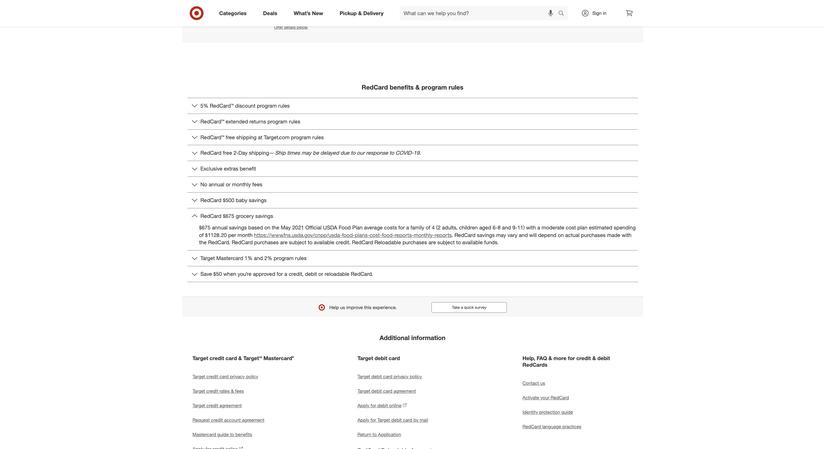 Task type: vqa. For each thing, say whether or not it's contained in the screenshot.
Toy Deals
no



Task type: locate. For each thing, give the bounding box(es) containing it.
spending
[[614, 224, 636, 231]]

target credit agreement link
[[193, 399, 303, 413]]

1 vertical spatial free
[[223, 150, 232, 156]]

program up 5% redcard™ discount program rules dropdown button
[[422, 83, 447, 91]]

with down the save
[[327, 6, 351, 20]]

shipping inside dropdown button
[[236, 134, 257, 141]]

us right contact
[[540, 381, 545, 386]]

0 vertical spatial us
[[340, 305, 345, 310]]

1 horizontal spatial and
[[502, 224, 511, 231]]

your inside you could save nearly $500 in baby's first year with your redcard.
[[355, 6, 380, 20]]

language
[[542, 424, 561, 430]]

redcard™ up 'exclusive'
[[201, 134, 224, 141]]

free inside redcard™ free shipping at target.com program rules dropdown button
[[226, 134, 235, 141]]

0 horizontal spatial policy
[[246, 374, 258, 380]]

0 vertical spatial your
[[355, 6, 380, 20]]

your down nearly
[[355, 6, 380, 20]]

guide up practices
[[562, 410, 573, 415]]

returns
[[250, 118, 266, 125]]

take a quick survey button
[[432, 303, 507, 313]]

help, faq & more for credit & debit redcards
[[523, 355, 610, 368]]

privacy up target credit rates & fees link on the bottom
[[230, 374, 245, 380]]

credit up target credit card privacy policy
[[210, 355, 224, 362]]

fees right rates
[[235, 388, 244, 394]]

below.
[[297, 25, 308, 30]]

policy for credit
[[246, 374, 258, 380]]

target credit card privacy policy
[[193, 374, 258, 380]]

0 horizontal spatial and
[[254, 255, 263, 262]]

annual up the $1128.20
[[212, 224, 228, 231]]

card inside "link"
[[383, 388, 393, 394]]

redcard™ free shipping at target.com program rules
[[201, 134, 324, 141]]

shipping left at
[[236, 134, 257, 141]]

policy for debit
[[410, 374, 422, 380]]

& right pickup
[[358, 10, 362, 16]]

1 horizontal spatial redcard.
[[351, 271, 373, 278]]

the left may on the left of page
[[272, 224, 279, 231]]

4
[[432, 224, 435, 231]]

official
[[306, 224, 322, 231]]

0 horizontal spatial redcard.
[[208, 239, 230, 246]]

0 horizontal spatial available
[[314, 239, 334, 246]]

apply for apply for target debit card by mail
[[358, 417, 369, 423]]

return to application link
[[358, 428, 468, 442]]

agreement inside "link"
[[394, 388, 416, 394]]

savings up per
[[229, 224, 247, 231]]

0 horizontal spatial subject
[[289, 239, 306, 246]]

may down 8
[[496, 232, 506, 238]]

for inside $675 annual savings based on the may 2021 official usda food plan average costs for a family of 4 (2 adults, children aged 6-8 and 9-11) with a moderate cost plan estimated spending of $1128.20 per month
[[399, 224, 405, 231]]

2021
[[292, 224, 304, 231]]

0 horizontal spatial benefits
[[236, 432, 252, 438]]

0 horizontal spatial $675
[[199, 224, 211, 231]]

credit right more
[[577, 355, 591, 362]]

0 vertical spatial with
[[327, 6, 351, 20]]

1 vertical spatial and
[[519, 232, 528, 238]]

1 vertical spatial on
[[558, 232, 564, 238]]

2 apply from the top
[[358, 417, 369, 423]]

redcard™ free shipping at target.com program rules button
[[187, 130, 638, 145]]

1 vertical spatial $675
[[199, 224, 211, 231]]

https://www.fns.usda.gov/cnpp/usda-food-plans-cost-food-reports-monthly-reports
[[254, 232, 452, 238]]

target for target credit agreement
[[193, 403, 205, 409]]

policy up target debit card agreement "link"
[[410, 374, 422, 380]]

card up target credit card privacy policy
[[226, 355, 237, 362]]

redcard™ down 5% on the top of page
[[201, 118, 224, 125]]

redcard inside dropdown button
[[201, 197, 222, 204]]

1 horizontal spatial mastercard
[[216, 255, 243, 262]]

1 vertical spatial of
[[199, 232, 204, 238]]

mail
[[420, 417, 428, 423]]

target down target debit card
[[358, 374, 370, 380]]

your right 'activate'
[[541, 395, 550, 401]]

program for returns
[[268, 118, 288, 125]]

debit inside the save $50 when you're approved for a credit, debit or reloadable redcard. dropdown button
[[305, 271, 317, 278]]

1 horizontal spatial $675
[[223, 213, 234, 219]]

1 subject from the left
[[289, 239, 306, 246]]

2 vertical spatial and
[[254, 255, 263, 262]]

2 subject from the left
[[438, 239, 455, 246]]

the inside . redcard savings may vary and will depend on actual purchases made with the redcard. redcard purchases are subject to available credit. redcard reloadable purchases are subject to available funds.
[[199, 239, 207, 246]]

on
[[265, 224, 270, 231], [558, 232, 564, 238]]

0 horizontal spatial are
[[280, 239, 288, 246]]

of left 4
[[426, 224, 431, 231]]

0 horizontal spatial on
[[265, 224, 270, 231]]

target.com
[[264, 134, 290, 141]]

of
[[426, 224, 431, 231], [199, 232, 204, 238]]

credit.
[[336, 239, 351, 246]]

save
[[201, 271, 212, 278]]

0 vertical spatial agreement
[[394, 388, 416, 394]]

target debit card agreement link
[[358, 384, 468, 399]]

rules for 5% redcard™ discount program rules
[[278, 102, 290, 109]]

1 horizontal spatial your
[[541, 395, 550, 401]]

$675 inside dropdown button
[[223, 213, 234, 219]]

1 vertical spatial fees
[[235, 388, 244, 394]]

privacy
[[230, 374, 245, 380], [394, 374, 409, 380]]

2 policy from the left
[[410, 374, 422, 380]]

covid-
[[396, 150, 414, 156]]

redcard. inside you could save nearly $500 in baby's first year with your redcard.
[[383, 6, 436, 20]]

0 horizontal spatial $500
[[223, 197, 234, 204]]

deals
[[263, 10, 277, 16]]

0 vertical spatial annual
[[209, 181, 224, 188]]

1 horizontal spatial are
[[429, 239, 436, 246]]

credit down the target credit agreement
[[211, 417, 223, 423]]

1 horizontal spatial us
[[540, 381, 545, 386]]

1 horizontal spatial $500
[[400, 0, 426, 5]]

debit inside target debit card privacy policy link
[[372, 374, 382, 380]]

offer details below.
[[274, 25, 308, 30]]

purchases down estimated
[[581, 232, 606, 238]]

program up returns
[[257, 102, 277, 109]]

of left the $1128.20
[[199, 232, 204, 238]]

0 horizontal spatial your
[[355, 6, 380, 20]]

food- down food
[[342, 232, 355, 238]]

agreement down target credit agreement link
[[242, 417, 264, 423]]

1 vertical spatial redcard.
[[208, 239, 230, 246]]

a inside take a quick survey button
[[461, 305, 463, 310]]

benefits down request credit account agreement link on the left
[[236, 432, 252, 438]]

1 vertical spatial redcard™
[[201, 118, 224, 125]]

redcard language practices link
[[523, 420, 633, 434]]

agreement up account
[[220, 403, 242, 409]]

to down account
[[230, 432, 234, 438]]

mastercard up when
[[216, 255, 243, 262]]

times
[[287, 150, 300, 156]]

card down the target debit card privacy policy
[[383, 388, 393, 394]]

help us improve this experience.
[[329, 305, 397, 310]]

purchases up '2%'
[[254, 239, 279, 246]]

a left credit,
[[285, 271, 287, 278]]

improve
[[347, 305, 363, 310]]

1 vertical spatial in
[[603, 10, 607, 16]]

program inside 5% redcard™ discount program rules dropdown button
[[257, 102, 277, 109]]

on down moderate
[[558, 232, 564, 238]]

mastercard down the request
[[193, 432, 216, 438]]

0 horizontal spatial us
[[340, 305, 345, 310]]

save $50 when you're approved for a credit, debit or reloadable redcard. button
[[187, 267, 638, 282]]

0 horizontal spatial mastercard
[[193, 432, 216, 438]]

1 privacy from the left
[[230, 374, 245, 380]]

with inside $675 annual savings based on the may 2021 official usda food plan average costs for a family of 4 (2 adults, children aged 6-8 and 9-11) with a moderate cost plan estimated spending of $1128.20 per month
[[526, 224, 536, 231]]

benefits
[[390, 83, 414, 91], [236, 432, 252, 438]]

0 vertical spatial redcard.
[[383, 6, 436, 20]]

based
[[248, 224, 263, 231]]

$675 annual savings based on the may 2021 official usda food plan average costs for a family of 4 (2 adults, children aged 6-8 and 9-11) with a moderate cost plan estimated spending of $1128.20 per month
[[199, 224, 636, 238]]

target credit agreement
[[193, 403, 242, 409]]

for up return to application
[[371, 417, 376, 423]]

benefit
[[240, 166, 256, 172]]

0 horizontal spatial privacy
[[230, 374, 245, 380]]

redcard. inside dropdown button
[[351, 271, 373, 278]]

redcard™ extended returns program rules
[[201, 118, 300, 125]]

agreement down target debit card privacy policy link
[[394, 388, 416, 394]]

mastercard inside 'dropdown button'
[[216, 255, 243, 262]]

1 horizontal spatial privacy
[[394, 374, 409, 380]]

1 vertical spatial annual
[[212, 224, 228, 231]]

food- up reloadable
[[382, 232, 395, 238]]

card for target debit card
[[389, 355, 400, 362]]

are down may on the left of page
[[280, 239, 288, 246]]

https://www.fns.usda.gov/cnpp/usda-food-plans-cost-food-reports-monthly-reports link
[[254, 232, 452, 238]]

offer details below. link
[[274, 25, 308, 30]]

policy up target credit rates & fees link on the bottom
[[246, 374, 258, 380]]

0 horizontal spatial in
[[429, 0, 439, 5]]

purchases down $675 annual savings based on the may 2021 official usda food plan average costs for a family of 4 (2 adults, children aged 6-8 and 9-11) with a moderate cost plan estimated spending of $1128.20 per month
[[403, 239, 427, 246]]

or left reloadable
[[319, 271, 323, 278]]

1 vertical spatial apply
[[358, 417, 369, 423]]

1 horizontal spatial may
[[496, 232, 506, 238]]

target debit card privacy policy
[[358, 374, 422, 380]]

savings up based
[[255, 213, 273, 219]]

rules inside redcard™ extended returns program rules dropdown button
[[289, 118, 300, 125]]

apply
[[358, 403, 369, 409], [358, 417, 369, 423]]

free for redcard™
[[226, 134, 235, 141]]

0 horizontal spatial the
[[199, 239, 207, 246]]

1 horizontal spatial fees
[[252, 181, 262, 188]]

debit inside target debit card agreement "link"
[[372, 388, 382, 394]]

redcard benefits & program rules
[[362, 83, 464, 91]]

& right faq
[[549, 355, 552, 362]]

free up the 2-
[[226, 134, 235, 141]]

subject
[[289, 239, 306, 246], [438, 239, 455, 246]]

program for discount
[[257, 102, 277, 109]]

apply up return
[[358, 417, 369, 423]]

target up save
[[201, 255, 215, 262]]

1 horizontal spatial guide
[[562, 410, 573, 415]]

first
[[274, 6, 296, 20]]

return
[[358, 432, 372, 438]]

1 vertical spatial the
[[199, 239, 207, 246]]

in inside you could save nearly $500 in baby's first year with your redcard.
[[429, 0, 439, 5]]

program up target.com
[[268, 118, 288, 125]]

https://www.fns.usda.gov/cnpp/usda-
[[254, 232, 342, 238]]

& left the target™
[[238, 355, 242, 362]]

card up target debit card agreement
[[383, 374, 393, 380]]

credit for target credit agreement
[[206, 403, 218, 409]]

0 vertical spatial the
[[272, 224, 279, 231]]

1 policy from the left
[[246, 374, 258, 380]]

$675
[[223, 213, 234, 219], [199, 224, 211, 231]]

mastercard guide to benefits
[[193, 432, 252, 438]]

1 horizontal spatial with
[[526, 224, 536, 231]]

0 vertical spatial in
[[429, 0, 439, 5]]

1 horizontal spatial of
[[426, 224, 431, 231]]

19.
[[414, 150, 421, 156]]

1 vertical spatial with
[[526, 224, 536, 231]]

2 vertical spatial redcard™
[[201, 134, 224, 141]]

0 horizontal spatial of
[[199, 232, 204, 238]]

moderate
[[542, 224, 565, 231]]

0 vertical spatial free
[[226, 134, 235, 141]]

1 vertical spatial may
[[496, 232, 506, 238]]

and down 11)
[[519, 232, 528, 238]]

target for target debit card agreement
[[358, 388, 370, 394]]

0 vertical spatial benefits
[[390, 83, 414, 91]]

privacy for debit
[[394, 374, 409, 380]]

credit down target credit rates & fees
[[206, 403, 218, 409]]

1 horizontal spatial subject
[[438, 239, 455, 246]]

activate your redcard
[[523, 395, 569, 401]]

target inside 'dropdown button'
[[201, 255, 215, 262]]

target debit card privacy policy link
[[358, 370, 468, 384]]

guide
[[562, 410, 573, 415], [217, 432, 229, 438]]

deals link
[[258, 6, 286, 20]]

2 are from the left
[[429, 239, 436, 246]]

0 horizontal spatial guide
[[217, 432, 229, 438]]

0 horizontal spatial fees
[[235, 388, 244, 394]]

.
[[452, 232, 453, 238]]

identity protection guide link
[[523, 405, 633, 420]]

0 vertical spatial $675
[[223, 213, 234, 219]]

benefits up 5% redcard™ discount program rules dropdown button
[[390, 83, 414, 91]]

$50
[[214, 271, 222, 278]]

target up apply for debit online on the bottom
[[358, 388, 370, 394]]

subject down reports on the bottom right of page
[[438, 239, 455, 246]]

2 privacy from the left
[[394, 374, 409, 380]]

0 vertical spatial and
[[502, 224, 511, 231]]

0 vertical spatial fees
[[252, 181, 262, 188]]

annual right no
[[209, 181, 224, 188]]

1 horizontal spatial in
[[603, 10, 607, 16]]

rules inside 5% redcard™ discount program rules dropdown button
[[278, 102, 290, 109]]

pickup & delivery
[[340, 10, 384, 16]]

additional information
[[380, 334, 446, 342]]

shipping down at
[[249, 150, 269, 156]]

agreement for account
[[242, 417, 264, 423]]

faq
[[537, 355, 547, 362]]

privacy up target debit card agreement "link"
[[394, 374, 409, 380]]

redcards
[[523, 362, 548, 368]]

fees for target credit rates & fees
[[235, 388, 244, 394]]

and inside $675 annual savings based on the may 2021 official usda food plan average costs for a family of 4 (2 adults, children aged 6-8 and 9-11) with a moderate cost plan estimated spending of $1128.20 per month
[[502, 224, 511, 231]]

available down children
[[463, 239, 483, 246]]

1 available from the left
[[314, 239, 334, 246]]

redcard. down nearly
[[383, 6, 436, 20]]

1 vertical spatial $500
[[223, 197, 234, 204]]

card
[[226, 355, 237, 362], [389, 355, 400, 362], [220, 374, 229, 380], [383, 374, 393, 380], [383, 388, 393, 394], [403, 417, 412, 423]]

available down usda
[[314, 239, 334, 246]]

for inside help, faq & more for credit & debit redcards
[[568, 355, 575, 362]]

debit inside apply for debit online link
[[378, 403, 388, 409]]

and right 1%
[[254, 255, 263, 262]]

5% redcard™ discount program rules
[[201, 102, 290, 109]]

program inside target mastercard 1% and 2% program rules 'dropdown button'
[[274, 255, 294, 262]]

1 horizontal spatial food-
[[382, 232, 395, 238]]

for right more
[[568, 355, 575, 362]]

fees inside dropdown button
[[252, 181, 262, 188]]

to
[[351, 150, 356, 156], [390, 150, 394, 156], [308, 239, 313, 246], [456, 239, 461, 246], [230, 432, 234, 438], [373, 432, 377, 438]]

fees for no annual or monthly fees
[[252, 181, 262, 188]]

1 horizontal spatial benefits
[[390, 83, 414, 91]]

1 vertical spatial benefits
[[236, 432, 252, 438]]

2 vertical spatial redcard.
[[351, 271, 373, 278]]

$675 left grocery
[[223, 213, 234, 219]]

debit inside apply for target debit card by mail link
[[391, 417, 402, 423]]

survey
[[475, 305, 487, 310]]

0 vertical spatial may
[[302, 150, 311, 156]]

redcard free 2-day shipping — ship times may be delayed due to our response to covid-19.
[[201, 150, 421, 156]]

savings down aged
[[477, 232, 495, 238]]

0 vertical spatial apply
[[358, 403, 369, 409]]

card for target debit card privacy policy
[[383, 374, 393, 380]]

0 vertical spatial shipping
[[236, 134, 257, 141]]

in right the sign
[[603, 10, 607, 16]]

1 vertical spatial your
[[541, 395, 550, 401]]

us right 'help'
[[340, 305, 345, 310]]

0 horizontal spatial with
[[327, 6, 351, 20]]

annual inside $675 annual savings based on the may 2021 official usda food plan average costs for a family of 4 (2 adults, children aged 6-8 and 9-11) with a moderate cost plan estimated spending of $1128.20 per month
[[212, 224, 228, 231]]

1 vertical spatial mastercard
[[193, 432, 216, 438]]

quick
[[464, 305, 474, 310]]

0 vertical spatial on
[[265, 224, 270, 231]]

family
[[411, 224, 425, 231]]

2 vertical spatial with
[[622, 232, 632, 238]]

guide down request credit account agreement
[[217, 432, 229, 438]]

1 horizontal spatial available
[[463, 239, 483, 246]]

annual inside dropdown button
[[209, 181, 224, 188]]

1 horizontal spatial or
[[319, 271, 323, 278]]

a right take
[[461, 305, 463, 310]]

target debit card
[[358, 355, 400, 362]]

target up the target credit agreement
[[193, 388, 205, 394]]

credit left rates
[[206, 388, 218, 394]]

0 vertical spatial $500
[[400, 0, 426, 5]]

for right approved
[[277, 271, 283, 278]]

may
[[302, 150, 311, 156], [496, 232, 506, 238]]

card for target debit card agreement
[[383, 388, 393, 394]]

redcard. for you're
[[351, 271, 373, 278]]

agreement for card
[[394, 388, 416, 394]]

card for target credit card & target™ mastercard®
[[226, 355, 237, 362]]

account
[[224, 417, 241, 423]]

program inside redcard™ extended returns program rules dropdown button
[[268, 118, 288, 125]]

with up will
[[526, 224, 536, 231]]

0 vertical spatial mastercard
[[216, 255, 243, 262]]

redcard. right reloadable
[[351, 271, 373, 278]]

5%
[[201, 102, 208, 109]]

delayed
[[320, 150, 339, 156]]

card up rates
[[220, 374, 229, 380]]

target up the target debit card privacy policy
[[358, 355, 373, 362]]

1 apply from the top
[[358, 403, 369, 409]]

discount
[[235, 102, 256, 109]]

apply for target debit card by mail link
[[358, 413, 468, 428]]

target up target credit rates & fees
[[193, 374, 205, 380]]

0 horizontal spatial purchases
[[254, 239, 279, 246]]

are down monthly- at right
[[429, 239, 436, 246]]

and right 8
[[502, 224, 511, 231]]

2 horizontal spatial and
[[519, 232, 528, 238]]

may left be
[[302, 150, 311, 156]]

redcard. inside . redcard savings may vary and will depend on actual purchases made with the redcard. redcard purchases are subject to available credit. redcard reloadable purchases are subject to available funds.
[[208, 239, 230, 246]]

credit up target credit rates & fees
[[206, 374, 218, 380]]

1 horizontal spatial the
[[272, 224, 279, 231]]

identity
[[523, 410, 538, 415]]

2 horizontal spatial with
[[622, 232, 632, 238]]

free for redcard
[[223, 150, 232, 156]]

0 horizontal spatial may
[[302, 150, 311, 156]]

no
[[201, 181, 207, 188]]

target for target mastercard 1% and 2% program rules
[[201, 255, 215, 262]]

target for target credit card & target™ mastercard®
[[193, 355, 208, 362]]

1 horizontal spatial on
[[558, 232, 564, 238]]

1 horizontal spatial policy
[[410, 374, 422, 380]]

redcard
[[362, 83, 388, 91], [201, 150, 222, 156], [201, 197, 222, 204], [201, 213, 222, 219], [455, 232, 476, 238], [232, 239, 253, 246], [352, 239, 373, 246], [551, 395, 569, 401], [523, 424, 541, 430]]

0 horizontal spatial or
[[226, 181, 231, 188]]

target up target credit card privacy policy
[[193, 355, 208, 362]]

or left 'monthly'
[[226, 181, 231, 188]]

rules for redcard™ extended returns program rules
[[289, 118, 300, 125]]

redcard. for nearly
[[383, 6, 436, 20]]

program right '2%'
[[274, 255, 294, 262]]

to right return
[[373, 432, 377, 438]]

target inside "link"
[[358, 388, 370, 394]]

credit for target credit card privacy policy
[[206, 374, 218, 380]]

savings inside dropdown button
[[255, 213, 273, 219]]

target mastercard 1% and 2% program rules
[[201, 255, 307, 262]]

with inside you could save nearly $500 in baby's first year with your redcard.
[[327, 6, 351, 20]]

redcard. down the $1128.20
[[208, 239, 230, 246]]

the down the $1128.20
[[199, 239, 207, 246]]

0 horizontal spatial food-
[[342, 232, 355, 238]]

funds.
[[484, 239, 499, 246]]

2 vertical spatial agreement
[[242, 417, 264, 423]]

take
[[452, 305, 460, 310]]

target for target credit rates & fees
[[193, 388, 205, 394]]



Task type: describe. For each thing, give the bounding box(es) containing it.
1 vertical spatial guide
[[217, 432, 229, 438]]

activate your redcard link
[[523, 391, 633, 405]]

information
[[412, 334, 446, 342]]

per
[[228, 232, 236, 238]]

year
[[300, 6, 324, 20]]

reports-
[[395, 232, 414, 238]]

ship
[[275, 150, 286, 156]]

more
[[554, 355, 567, 362]]

card left the by
[[403, 417, 412, 423]]

redcard $675 grocery savings button
[[187, 209, 638, 224]]

$500 inside dropdown button
[[223, 197, 234, 204]]

experience.
[[373, 305, 397, 310]]

no annual or monthly fees
[[201, 181, 262, 188]]

0 vertical spatial or
[[226, 181, 231, 188]]

a up reports-
[[406, 224, 409, 231]]

search
[[555, 10, 571, 17]]

0 vertical spatial redcard™
[[210, 102, 234, 109]]

may
[[281, 224, 291, 231]]

on inside $675 annual savings based on the may 2021 official usda food plan average costs for a family of 4 (2 adults, children aged 6-8 and 9-11) with a moderate cost plan estimated spending of $1128.20 per month
[[265, 224, 270, 231]]

vary
[[508, 232, 518, 238]]

activate
[[523, 395, 539, 401]]

practices
[[563, 424, 582, 430]]

2-
[[234, 150, 239, 156]]

apply for debit online link
[[358, 399, 468, 413]]

and inside 'dropdown button'
[[254, 255, 263, 262]]

credit inside help, faq & more for credit & debit redcards
[[577, 355, 591, 362]]

privacy for credit
[[230, 374, 245, 380]]

redcard $500 baby savings
[[201, 197, 267, 204]]

due
[[341, 150, 349, 156]]

details
[[284, 25, 296, 30]]

target™
[[244, 355, 262, 362]]

categories
[[219, 10, 247, 16]]

& right rates
[[231, 388, 234, 394]]

0 vertical spatial of
[[426, 224, 431, 231]]

card for target credit card privacy policy
[[220, 374, 229, 380]]

and inside . redcard savings may vary and will depend on actual purchases made with the redcard. redcard purchases are subject to available credit. redcard reloadable purchases are subject to available funds.
[[519, 232, 528, 238]]

credit for target credit card & target™ mastercard®
[[210, 355, 224, 362]]

in inside sign in link
[[603, 10, 607, 16]]

rules inside target mastercard 1% and 2% program rules 'dropdown button'
[[295, 255, 307, 262]]

rules inside redcard™ free shipping at target.com program rules dropdown button
[[312, 134, 324, 141]]

save
[[333, 0, 359, 5]]

with inside . redcard savings may vary and will depend on actual purchases made with the redcard. redcard purchases are subject to available credit. redcard reloadable purchases are subject to available funds.
[[622, 232, 632, 238]]

identity protection guide
[[523, 410, 573, 415]]

annual for $675
[[212, 224, 228, 231]]

your inside activate your redcard link
[[541, 395, 550, 401]]

average
[[364, 224, 383, 231]]

to down adults,
[[456, 239, 461, 246]]

us for help
[[340, 305, 345, 310]]

nearly
[[362, 0, 397, 5]]

—
[[269, 150, 274, 156]]

help,
[[523, 355, 536, 362]]

contact us link
[[523, 376, 633, 391]]

target for target credit card privacy policy
[[193, 374, 205, 380]]

apply for apply for debit online
[[358, 403, 369, 409]]

costs
[[384, 224, 397, 231]]

$675 inside $675 annual savings based on the may 2021 official usda food plan average costs for a family of 4 (2 adults, children aged 6-8 and 9-11) with a moderate cost plan estimated spending of $1128.20 per month
[[199, 224, 211, 231]]

program for &
[[422, 83, 447, 91]]

redcard $675 grocery savings
[[201, 213, 273, 219]]

actual
[[566, 232, 580, 238]]

will
[[530, 232, 537, 238]]

day
[[239, 150, 248, 156]]

target down apply for debit online on the bottom
[[378, 417, 390, 423]]

2 available from the left
[[463, 239, 483, 246]]

reloadable
[[375, 239, 401, 246]]

to left covid-
[[390, 150, 394, 156]]

redcard™ for extended
[[201, 118, 224, 125]]

1 vertical spatial agreement
[[220, 403, 242, 409]]

& up 5% redcard™ discount program rules dropdown button
[[416, 83, 420, 91]]

target for target debit card privacy policy
[[358, 374, 370, 380]]

you could save nearly $500 in baby's first year with your redcard.
[[274, 0, 480, 20]]

baby
[[236, 197, 247, 204]]

usda
[[323, 224, 337, 231]]

application
[[378, 432, 401, 438]]

to down https://www.fns.usda.gov/cnpp/usda-
[[308, 239, 313, 246]]

contact
[[523, 381, 539, 386]]

plan
[[352, 224, 363, 231]]

savings inside dropdown button
[[249, 197, 267, 204]]

redcard™ for free
[[201, 134, 224, 141]]

1 are from the left
[[280, 239, 288, 246]]

$500 inside you could save nearly $500 in baby's first year with your redcard.
[[400, 0, 426, 5]]

debit inside help, faq & more for credit & debit redcards
[[598, 355, 610, 362]]

baby's
[[443, 0, 480, 5]]

redcard™ extended returns program rules button
[[187, 114, 638, 129]]

adults,
[[442, 224, 458, 231]]

apply for target debit card by mail
[[358, 417, 428, 423]]

by
[[414, 417, 419, 423]]

on inside . redcard savings may vary and will depend on actual purchases made with the redcard. redcard purchases are subject to available credit. redcard reloadable purchases are subject to available funds.
[[558, 232, 564, 238]]

new
[[312, 10, 323, 16]]

us for contact
[[540, 381, 545, 386]]

target credit card privacy policy link
[[193, 370, 303, 384]]

extended
[[226, 118, 248, 125]]

8
[[498, 224, 501, 231]]

a inside the save $50 when you're approved for a credit, debit or reloadable redcard. dropdown button
[[285, 271, 287, 278]]

target credit rates & fees link
[[193, 384, 303, 399]]

mastercard®
[[264, 355, 294, 362]]

to left our
[[351, 150, 356, 156]]

online
[[389, 403, 402, 409]]

for inside dropdown button
[[277, 271, 283, 278]]

sign in link
[[576, 6, 617, 20]]

What can we help you find? suggestions appear below search field
[[400, 6, 560, 20]]

2%
[[264, 255, 272, 262]]

credit for request credit account agreement
[[211, 417, 223, 423]]

a up depend
[[538, 224, 540, 231]]

to inside return to application link
[[373, 432, 377, 438]]

apply for debit online
[[358, 403, 402, 409]]

for down target debit card agreement
[[371, 403, 376, 409]]

help
[[329, 305, 339, 310]]

made
[[607, 232, 621, 238]]

2 horizontal spatial purchases
[[581, 232, 606, 238]]

protection
[[539, 410, 560, 415]]

credit for target credit rates & fees
[[206, 388, 218, 394]]

$1128.20
[[205, 232, 227, 238]]

may inside . redcard savings may vary and will depend on actual purchases made with the redcard. redcard purchases are subject to available credit. redcard reloadable purchases are subject to available funds.
[[496, 232, 506, 238]]

pickup
[[340, 10, 357, 16]]

& up contact us link
[[593, 355, 596, 362]]

pickup & delivery link
[[334, 6, 392, 20]]

redcard inside dropdown button
[[201, 213, 222, 219]]

the inside $675 annual savings based on the may 2021 official usda food plan average costs for a family of 4 (2 adults, children aged 6-8 and 9-11) with a moderate cost plan estimated spending of $1128.20 per month
[[272, 224, 279, 231]]

additional
[[380, 334, 410, 342]]

extras
[[224, 166, 238, 172]]

savings inside . redcard savings may vary and will depend on actual purchases made with the redcard. redcard purchases are subject to available credit. redcard reloadable purchases are subject to available funds.
[[477, 232, 495, 238]]

this
[[364, 305, 372, 310]]

9-
[[513, 224, 518, 231]]

children
[[459, 224, 478, 231]]

2 food- from the left
[[382, 232, 395, 238]]

search button
[[555, 6, 571, 22]]

to inside mastercard guide to benefits link
[[230, 432, 234, 438]]

1 vertical spatial or
[[319, 271, 323, 278]]

redcard language practices
[[523, 424, 582, 430]]

6-
[[493, 224, 498, 231]]

rules for redcard benefits & program rules
[[449, 83, 464, 91]]

1 vertical spatial shipping
[[249, 150, 269, 156]]

reports
[[435, 232, 452, 238]]

offer
[[274, 25, 283, 30]]

program inside redcard™ free shipping at target.com program rules dropdown button
[[291, 134, 311, 141]]

1 horizontal spatial purchases
[[403, 239, 427, 246]]

0 vertical spatial guide
[[562, 410, 573, 415]]

be
[[313, 150, 319, 156]]

request
[[193, 417, 210, 423]]

annual for no
[[209, 181, 224, 188]]

target for target debit card
[[358, 355, 373, 362]]

11)
[[518, 224, 525, 231]]

mastercard guide to benefits link
[[193, 428, 303, 442]]

redcard $500 baby savings button
[[187, 193, 638, 208]]

1 food- from the left
[[342, 232, 355, 238]]

savings inside $675 annual savings based on the may 2021 official usda food plan average costs for a family of 4 (2 adults, children aged 6-8 and 9-11) with a moderate cost plan estimated spending of $1128.20 per month
[[229, 224, 247, 231]]



